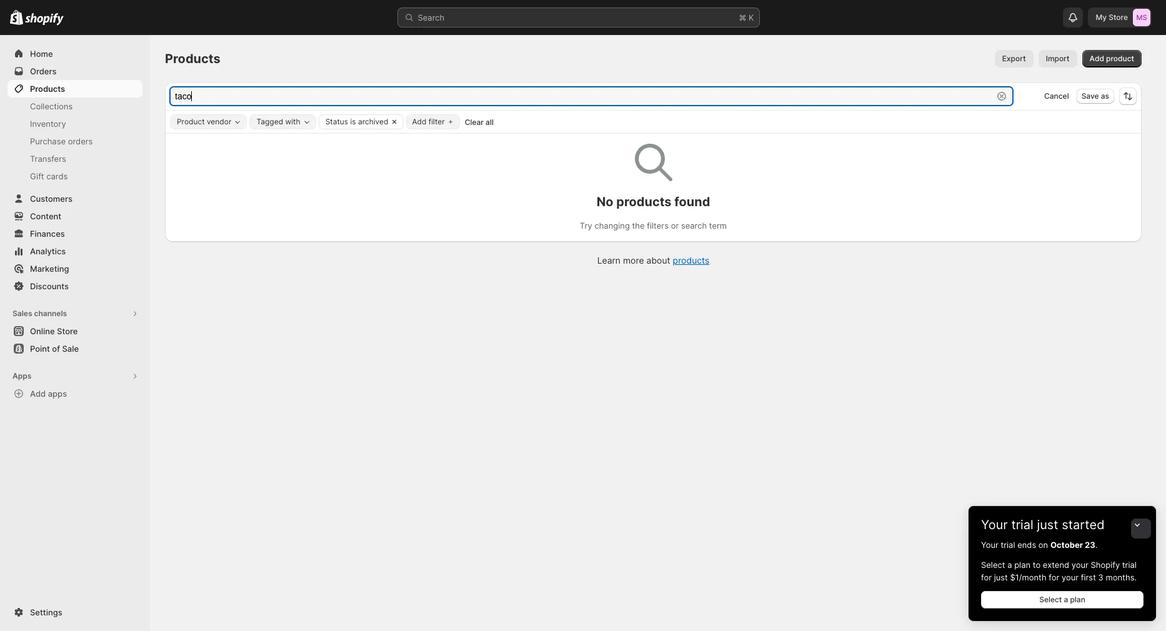 Task type: locate. For each thing, give the bounding box(es) containing it.
your up first
[[1072, 560, 1089, 570]]

add apps
[[30, 389, 67, 399]]

your up your trial ends on october 23 .
[[982, 518, 1009, 533]]

0 horizontal spatial store
[[57, 326, 78, 336]]

select inside select a plan to extend your shopify trial for just $1/month for your first 3 months.
[[982, 560, 1006, 570]]

select for select a plan
[[1040, 595, 1063, 605]]

online store
[[30, 326, 78, 336]]

add product link
[[1083, 50, 1143, 68]]

add filter button
[[407, 114, 460, 129]]

a for select a plan to extend your shopify trial for just $1/month for your first 3 months.
[[1008, 560, 1013, 570]]

1 vertical spatial store
[[57, 326, 78, 336]]

learn more about products
[[598, 255, 710, 266]]

0 horizontal spatial add
[[30, 389, 46, 399]]

0 horizontal spatial products
[[30, 84, 65, 94]]

1 horizontal spatial select
[[1040, 595, 1063, 605]]

add left filter
[[412, 117, 427, 126]]

finances link
[[8, 225, 143, 243]]

months.
[[1107, 573, 1138, 583]]

purchase orders link
[[8, 133, 143, 150]]

shopify image
[[25, 13, 64, 25]]

try changing the filters or search term
[[580, 221, 727, 231]]

sales channels button
[[8, 305, 143, 323]]

products link
[[8, 80, 143, 98]]

store inside button
[[57, 326, 78, 336]]

0 vertical spatial add
[[1090, 54, 1105, 63]]

add for add product
[[1090, 54, 1105, 63]]

import
[[1047, 54, 1070, 63]]

0 horizontal spatial a
[[1008, 560, 1013, 570]]

add left "product"
[[1090, 54, 1105, 63]]

vendor
[[207, 117, 232, 126]]

your
[[982, 518, 1009, 533], [982, 540, 999, 550]]

just left $1/month
[[995, 573, 1009, 583]]

add filter
[[412, 117, 445, 126]]

add
[[1090, 54, 1105, 63], [412, 117, 427, 126], [30, 389, 46, 399]]

select for select a plan to extend your shopify trial for just $1/month for your first 3 months.
[[982, 560, 1006, 570]]

1 your from the top
[[982, 518, 1009, 533]]

2 your from the top
[[982, 540, 999, 550]]

plan up $1/month
[[1015, 560, 1031, 570]]

point of sale
[[30, 344, 79, 354]]

select a plan to extend your shopify trial for just $1/month for your first 3 months.
[[982, 560, 1138, 583]]

for down extend
[[1050, 573, 1060, 583]]

.
[[1096, 540, 1098, 550]]

1 horizontal spatial store
[[1110, 13, 1129, 22]]

1 vertical spatial plan
[[1071, 595, 1086, 605]]

1 horizontal spatial a
[[1065, 595, 1069, 605]]

ends
[[1018, 540, 1037, 550]]

just inside 'dropdown button'
[[1038, 518, 1059, 533]]

customers
[[30, 194, 73, 204]]

store right my
[[1110, 13, 1129, 22]]

orders
[[30, 66, 57, 76]]

your left first
[[1062, 573, 1079, 583]]

23
[[1086, 540, 1096, 550]]

empty search results image
[[635, 144, 673, 181]]

0 vertical spatial select
[[982, 560, 1006, 570]]

store up sale
[[57, 326, 78, 336]]

1 horizontal spatial just
[[1038, 518, 1059, 533]]

1 vertical spatial a
[[1065, 595, 1069, 605]]

0 vertical spatial your
[[982, 518, 1009, 533]]

content
[[30, 211, 61, 221]]

home link
[[8, 45, 143, 63]]

trial inside 'dropdown button'
[[1012, 518, 1034, 533]]

orders link
[[8, 63, 143, 80]]

products right the about
[[673, 255, 710, 266]]

0 vertical spatial trial
[[1012, 518, 1034, 533]]

0 horizontal spatial just
[[995, 573, 1009, 583]]

0 horizontal spatial plan
[[1015, 560, 1031, 570]]

about
[[647, 255, 671, 266]]

0 horizontal spatial select
[[982, 560, 1006, 570]]

plan down first
[[1071, 595, 1086, 605]]

1 horizontal spatial add
[[412, 117, 427, 126]]

try
[[580, 221, 593, 231]]

content link
[[8, 208, 143, 225]]

plan inside select a plan to extend your shopify trial for just $1/month for your first 3 months.
[[1015, 560, 1031, 570]]

settings link
[[8, 604, 143, 622]]

add left apps
[[30, 389, 46, 399]]

your left ends
[[982, 540, 999, 550]]

select down select a plan to extend your shopify trial for just $1/month for your first 3 months. at right bottom
[[1040, 595, 1063, 605]]

to
[[1034, 560, 1041, 570]]

status
[[326, 117, 348, 126]]

your trial just started button
[[969, 507, 1157, 533]]

0 vertical spatial plan
[[1015, 560, 1031, 570]]

just up on
[[1038, 518, 1059, 533]]

0 horizontal spatial products
[[617, 194, 672, 209]]

a inside select a plan link
[[1065, 595, 1069, 605]]

1 horizontal spatial products
[[165, 51, 221, 66]]

your inside 'dropdown button'
[[982, 518, 1009, 533]]

2 vertical spatial add
[[30, 389, 46, 399]]

products inside products link
[[30, 84, 65, 94]]

0 vertical spatial store
[[1110, 13, 1129, 22]]

select
[[982, 560, 1006, 570], [1040, 595, 1063, 605]]

analytics
[[30, 246, 66, 256]]

trial inside select a plan to extend your shopify trial for just $1/month for your first 3 months.
[[1123, 560, 1138, 570]]

2 for from the left
[[1050, 573, 1060, 583]]

all
[[486, 118, 494, 127]]

just
[[1038, 518, 1059, 533], [995, 573, 1009, 583]]

your for your trial ends on october 23 .
[[982, 540, 999, 550]]

learn
[[598, 255, 621, 266]]

of
[[52, 344, 60, 354]]

a inside select a plan to extend your shopify trial for just $1/month for your first 3 months.
[[1008, 560, 1013, 570]]

select left 'to'
[[982, 560, 1006, 570]]

0 vertical spatial products
[[617, 194, 672, 209]]

add inside button
[[30, 389, 46, 399]]

1 vertical spatial trial
[[1001, 540, 1016, 550]]

1 horizontal spatial plan
[[1071, 595, 1086, 605]]

0 vertical spatial a
[[1008, 560, 1013, 570]]

1 vertical spatial add
[[412, 117, 427, 126]]

trial up months.
[[1123, 560, 1138, 570]]

export button
[[995, 50, 1034, 68]]

1 vertical spatial products
[[673, 255, 710, 266]]

a down select a plan to extend your shopify trial for just $1/month for your first 3 months. at right bottom
[[1065, 595, 1069, 605]]

⌘ k
[[739, 13, 755, 23]]

1 vertical spatial products
[[30, 84, 65, 94]]

a up $1/month
[[1008, 560, 1013, 570]]

plan
[[1015, 560, 1031, 570], [1071, 595, 1086, 605]]

gift
[[30, 171, 44, 181]]

products up the
[[617, 194, 672, 209]]

products link
[[673, 255, 710, 266]]

product vendor button
[[171, 115, 247, 129]]

1 vertical spatial select
[[1040, 595, 1063, 605]]

0 vertical spatial your
[[1072, 560, 1089, 570]]

settings
[[30, 608, 62, 618]]

no
[[597, 194, 614, 209]]

trial up ends
[[1012, 518, 1034, 533]]

discounts
[[30, 281, 69, 291]]

the
[[633, 221, 645, 231]]

trial left ends
[[1001, 540, 1016, 550]]

for
[[982, 573, 992, 583], [1050, 573, 1060, 583]]

2 horizontal spatial add
[[1090, 54, 1105, 63]]

0 vertical spatial products
[[165, 51, 221, 66]]

1 horizontal spatial for
[[1050, 573, 1060, 583]]

Searching in Open field
[[171, 88, 1012, 104]]

purchase
[[30, 136, 66, 146]]

add inside dropdown button
[[412, 117, 427, 126]]

1 vertical spatial your
[[982, 540, 999, 550]]

trial
[[1012, 518, 1034, 533], [1001, 540, 1016, 550], [1123, 560, 1138, 570]]

0 vertical spatial just
[[1038, 518, 1059, 533]]

for left $1/month
[[982, 573, 992, 583]]

1 vertical spatial just
[[995, 573, 1009, 583]]

clear all
[[465, 118, 494, 127]]

0 horizontal spatial for
[[982, 573, 992, 583]]

2 vertical spatial trial
[[1123, 560, 1138, 570]]

trial for just
[[1012, 518, 1034, 533]]

sale
[[62, 344, 79, 354]]

my store
[[1097, 13, 1129, 22]]



Task type: describe. For each thing, give the bounding box(es) containing it.
purchase orders
[[30, 136, 93, 146]]

inventory
[[30, 119, 66, 129]]

marketing
[[30, 264, 69, 274]]

apps
[[48, 389, 67, 399]]

more
[[623, 255, 644, 266]]

apps button
[[8, 368, 143, 385]]

collections
[[30, 101, 73, 111]]

archived
[[358, 117, 389, 126]]

product vendor
[[177, 117, 232, 126]]

add for add filter
[[412, 117, 427, 126]]

online
[[30, 326, 55, 336]]

plan for select a plan to extend your shopify trial for just $1/month for your first 3 months.
[[1015, 560, 1031, 570]]

save as
[[1082, 91, 1110, 101]]

october
[[1051, 540, 1084, 550]]

tagged with
[[257, 117, 301, 126]]

tagged
[[257, 117, 283, 126]]

transfers link
[[8, 150, 143, 168]]

your trial ends on october 23 .
[[982, 540, 1098, 550]]

started
[[1063, 518, 1105, 533]]

transfers
[[30, 154, 66, 164]]

no products found
[[597, 194, 711, 209]]

product
[[177, 117, 205, 126]]

a for select a plan
[[1065, 595, 1069, 605]]

apps
[[13, 371, 31, 381]]

your for your trial just started
[[982, 518, 1009, 533]]

clear all button
[[460, 115, 499, 130]]

store for online store
[[57, 326, 78, 336]]

orders
[[68, 136, 93, 146]]

status is archived button
[[319, 115, 389, 129]]

product
[[1107, 54, 1135, 63]]

search
[[682, 221, 707, 231]]

extend
[[1044, 560, 1070, 570]]

export
[[1003, 54, 1027, 63]]

select a plan
[[1040, 595, 1086, 605]]

plan for select a plan
[[1071, 595, 1086, 605]]

3
[[1099, 573, 1104, 583]]

store for my store
[[1110, 13, 1129, 22]]

cancel
[[1045, 91, 1070, 101]]

inventory link
[[8, 115, 143, 133]]

online store button
[[0, 323, 150, 340]]

on
[[1039, 540, 1049, 550]]

1 for from the left
[[982, 573, 992, 583]]

or
[[671, 221, 679, 231]]

sales channels
[[13, 309, 67, 318]]

k
[[749, 13, 755, 23]]

filters
[[647, 221, 669, 231]]

my
[[1097, 13, 1108, 22]]

import button
[[1039, 50, 1078, 68]]

collections link
[[8, 98, 143, 115]]

trial for ends
[[1001, 540, 1016, 550]]

found
[[675, 194, 711, 209]]

sales
[[13, 309, 32, 318]]

online store link
[[8, 323, 143, 340]]

select a plan link
[[982, 592, 1144, 609]]

filter
[[429, 117, 445, 126]]

save
[[1082, 91, 1100, 101]]

⌘
[[739, 13, 747, 23]]

just inside select a plan to extend your shopify trial for just $1/month for your first 3 months.
[[995, 573, 1009, 583]]

point
[[30, 344, 50, 354]]

shopify image
[[10, 10, 23, 25]]

home
[[30, 49, 53, 59]]

search
[[418, 13, 445, 23]]

your trial just started element
[[969, 539, 1157, 622]]

channels
[[34, 309, 67, 318]]

1 vertical spatial your
[[1062, 573, 1079, 583]]

$1/month
[[1011, 573, 1047, 583]]

changing
[[595, 221, 630, 231]]

is
[[350, 117, 356, 126]]

add product
[[1090, 54, 1135, 63]]

clear
[[465, 118, 484, 127]]

cards
[[46, 171, 68, 181]]

marketing link
[[8, 260, 143, 278]]

1 horizontal spatial products
[[673, 255, 710, 266]]

my store image
[[1134, 9, 1151, 26]]

first
[[1082, 573, 1097, 583]]

gift cards
[[30, 171, 68, 181]]

tagged with button
[[250, 115, 316, 129]]

analytics link
[[8, 243, 143, 260]]

gift cards link
[[8, 168, 143, 185]]

your trial just started
[[982, 518, 1105, 533]]

as
[[1102, 91, 1110, 101]]

finances
[[30, 229, 65, 239]]

cancel button
[[1040, 89, 1075, 104]]

save as button
[[1077, 89, 1115, 104]]

add for add apps
[[30, 389, 46, 399]]

discounts link
[[8, 278, 143, 295]]

status is archived
[[326, 117, 389, 126]]

point of sale link
[[8, 340, 143, 358]]



